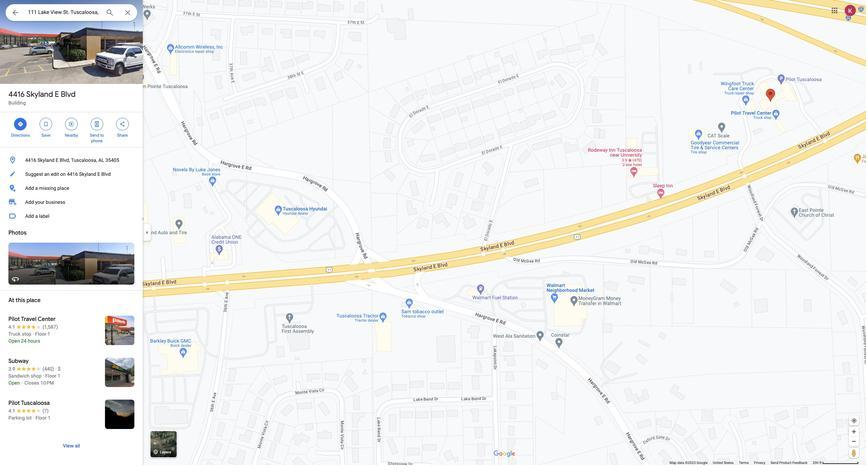 Task type: describe. For each thing, give the bounding box(es) containing it.
feedback
[[793, 462, 808, 465]]

4416 skyland e blvd, tuscaloosa, al 35405
[[25, 158, 119, 163]]

google maps element
[[0, 0, 867, 466]]

united
[[714, 462, 724, 465]]

to
[[100, 133, 104, 138]]

ft
[[820, 462, 823, 465]]


[[68, 120, 75, 128]]

suggest an edit on 4416 skyland e blvd
[[25, 172, 111, 177]]

states
[[724, 462, 734, 465]]

zoom in image
[[852, 430, 857, 435]]

pilot for pilot travel center
[[8, 316, 20, 323]]

view all
[[63, 443, 80, 450]]

shop
[[31, 374, 42, 379]]

send product feedback
[[771, 462, 808, 465]]

business
[[46, 200, 65, 205]]

show street view coverage image
[[850, 448, 860, 459]]

view
[[63, 443, 74, 450]]

tuscaloosa
[[21, 400, 50, 407]]

a for missing
[[35, 186, 38, 191]]

united states button
[[714, 461, 734, 466]]

send product feedback button
[[771, 461, 808, 466]]

this
[[16, 297, 25, 304]]

show your location image
[[852, 418, 858, 424]]

truck
[[8, 332, 21, 337]]

pilot travel center
[[8, 316, 56, 323]]

phone
[[91, 139, 103, 144]]

1 inside 'sandwich shop · floor 1 open ⋅ closes 10 pm'
[[58, 374, 60, 379]]

price: inexpensive image
[[58, 367, 61, 372]]

share
[[117, 133, 128, 138]]

travel
[[21, 316, 36, 323]]

e for blvd
[[55, 90, 59, 99]]

add a label button
[[0, 209, 143, 223]]

footer inside 'google maps' element
[[670, 461, 813, 466]]

3.9 stars 440 reviews image
[[8, 366, 54, 373]]

at
[[8, 297, 14, 304]]

4416 for blvd,
[[25, 158, 36, 163]]

send to phone
[[90, 133, 104, 144]]

layers
[[160, 451, 171, 455]]

blvd inside button
[[101, 172, 111, 177]]

· for subway
[[43, 374, 44, 379]]

blvd,
[[60, 158, 70, 163]]

skyland inside button
[[79, 172, 96, 177]]

none field inside 111 lake view st. tuscaloosa, al 35405 field
[[28, 8, 100, 16]]

10 pm
[[40, 381, 54, 386]]

send for send to phone
[[90, 133, 99, 138]]

at this place
[[8, 297, 41, 304]]

truck stop · floor 1 open 24 hours
[[8, 332, 50, 344]]


[[119, 120, 126, 128]]

200
[[813, 462, 819, 465]]

(7)
[[43, 409, 49, 414]]

directions
[[11, 133, 30, 138]]

suggest an edit on 4416 skyland e blvd button
[[0, 167, 143, 181]]

terms
[[740, 462, 749, 465]]

your
[[35, 200, 45, 205]]

closes
[[24, 381, 39, 386]]

e inside button
[[97, 172, 100, 177]]

sandwich
[[8, 374, 30, 379]]

4416 skyland e blvd building
[[8, 90, 76, 106]]

add your business
[[25, 200, 65, 205]]

united states
[[714, 462, 734, 465]]

skyland for blvd,
[[37, 158, 54, 163]]

4416 for blvd
[[8, 90, 25, 99]]

111 Lake View St. Tuscaloosa, AL 35405 field
[[6, 4, 137, 21]]


[[94, 120, 100, 128]]

4.1 for pilot travel center
[[8, 325, 15, 330]]

(440)
[[43, 367, 54, 372]]

lot
[[26, 416, 32, 421]]

an
[[44, 172, 50, 177]]

map data ©2023 google
[[670, 462, 708, 465]]

product
[[780, 462, 792, 465]]

parking
[[8, 416, 25, 421]]

$
[[58, 367, 61, 372]]

nearby
[[65, 133, 78, 138]]

floor inside 'sandwich shop · floor 1 open ⋅ closes 10 pm'
[[45, 374, 56, 379]]

open for pilot travel center
[[8, 339, 20, 344]]

add for add your business
[[25, 200, 34, 205]]

floor for tuscaloosa
[[35, 416, 47, 421]]

200 ft
[[813, 462, 823, 465]]

collapse side panel image
[[143, 229, 151, 237]]

⋅
[[21, 381, 23, 386]]

privacy button
[[755, 461, 766, 466]]

center
[[38, 316, 56, 323]]


[[11, 8, 20, 18]]

· for pilot tuscaloosa
[[33, 416, 34, 421]]

map
[[670, 462, 677, 465]]

4.1 stars 1,587 reviews image
[[8, 324, 58, 331]]

subway
[[8, 358, 29, 365]]



Task type: vqa. For each thing, say whether or not it's contained in the screenshot.
best radio on the left top of page
no



Task type: locate. For each thing, give the bounding box(es) containing it.
0 vertical spatial skyland
[[26, 90, 53, 99]]

· right shop
[[43, 374, 44, 379]]

4416 inside button
[[25, 158, 36, 163]]

floor down the '(7)'
[[35, 416, 47, 421]]

1 4.1 from the top
[[8, 325, 15, 330]]

1 horizontal spatial place
[[57, 186, 69, 191]]

1 vertical spatial send
[[771, 462, 779, 465]]

2 4.1 from the top
[[8, 409, 15, 414]]

e inside 4416 skyland e blvd building
[[55, 90, 59, 99]]

200 ft button
[[813, 462, 859, 465]]

send inside button
[[771, 462, 779, 465]]

 search field
[[6, 4, 137, 22]]

1 down price: inexpensive icon in the bottom of the page
[[58, 374, 60, 379]]

1 vertical spatial a
[[35, 214, 38, 219]]

floor
[[35, 332, 46, 337], [45, 374, 56, 379], [35, 416, 47, 421]]

footer containing map data ©2023 google
[[670, 461, 813, 466]]

open inside truck stop · floor 1 open 24 hours
[[8, 339, 20, 344]]

e for blvd,
[[56, 158, 58, 163]]

open
[[8, 339, 20, 344], [8, 381, 20, 386]]

add inside add a missing place button
[[25, 186, 34, 191]]

send left product
[[771, 462, 779, 465]]

0 horizontal spatial blvd
[[61, 90, 76, 99]]

floor for travel
[[35, 332, 46, 337]]

add left label
[[25, 214, 34, 219]]

1 vertical spatial e
[[56, 158, 58, 163]]

2 vertical spatial 1
[[48, 416, 51, 421]]

4416 up suggest
[[25, 158, 36, 163]]

a for label
[[35, 214, 38, 219]]

add a missing place
[[25, 186, 69, 191]]

hours
[[28, 339, 40, 344]]

zoom out image
[[852, 440, 857, 445]]

e
[[55, 90, 59, 99], [56, 158, 58, 163], [97, 172, 100, 177]]

4.1 inside 4.1 stars 7 reviews 'image'
[[8, 409, 15, 414]]

4416 up building at left top
[[8, 90, 25, 99]]

1 vertical spatial skyland
[[37, 158, 54, 163]]

stop
[[22, 332, 31, 337]]

2 vertical spatial floor
[[35, 416, 47, 421]]

tuscaloosa,
[[71, 158, 97, 163]]

1 horizontal spatial send
[[771, 462, 779, 465]]

None field
[[28, 8, 100, 16]]


[[43, 120, 49, 128]]

· right lot at the left
[[33, 416, 34, 421]]

e inside button
[[56, 158, 58, 163]]

2 vertical spatial add
[[25, 214, 34, 219]]

35405
[[105, 158, 119, 163]]

floor up hours
[[35, 332, 46, 337]]

0 vertical spatial add
[[25, 186, 34, 191]]

4416
[[8, 90, 25, 99], [25, 158, 36, 163], [67, 172, 78, 177]]

0 vertical spatial 4.1
[[8, 325, 15, 330]]

· left price: inexpensive icon in the bottom of the page
[[55, 367, 57, 372]]

skyland down tuscaloosa,
[[79, 172, 96, 177]]

· right "stop"
[[33, 332, 34, 337]]

send inside the send to phone
[[90, 133, 99, 138]]

0 horizontal spatial 4416
[[8, 90, 25, 99]]

a
[[35, 186, 38, 191], [35, 214, 38, 219]]

0 vertical spatial open
[[8, 339, 20, 344]]

4416 skyland e blvd, tuscaloosa, al 35405 button
[[0, 153, 143, 167]]

©2023
[[686, 462, 696, 465]]

4416 right on
[[67, 172, 78, 177]]

(1,587)
[[43, 325, 58, 330]]

2 vertical spatial e
[[97, 172, 100, 177]]

open inside 'sandwich shop · floor 1 open ⋅ closes 10 pm'
[[8, 381, 20, 386]]

add a label
[[25, 214, 49, 219]]


[[17, 120, 24, 128]]

3 add from the top
[[25, 214, 34, 219]]

24
[[21, 339, 27, 344]]

add your business link
[[0, 195, 143, 209]]

1 down (1,587)
[[47, 332, 50, 337]]

0 horizontal spatial place
[[27, 297, 41, 304]]

send for send product feedback
[[771, 462, 779, 465]]

1 vertical spatial open
[[8, 381, 20, 386]]

privacy
[[755, 462, 766, 465]]

1 horizontal spatial 4416
[[25, 158, 36, 163]]

2 horizontal spatial 4416
[[67, 172, 78, 177]]

skyland up  on the top left of the page
[[26, 90, 53, 99]]

0 vertical spatial pilot
[[8, 316, 20, 323]]

al
[[98, 158, 104, 163]]

open down truck
[[8, 339, 20, 344]]

1 pilot from the top
[[8, 316, 20, 323]]

place right this
[[27, 297, 41, 304]]

send up phone
[[90, 133, 99, 138]]

floor down (440)
[[45, 374, 56, 379]]

open for subway
[[8, 381, 20, 386]]

3.9
[[8, 367, 15, 372]]

1 vertical spatial add
[[25, 200, 34, 205]]

2 add from the top
[[25, 200, 34, 205]]

on
[[60, 172, 66, 177]]

0 vertical spatial send
[[90, 133, 99, 138]]

· inside truck stop · floor 1 open 24 hours
[[33, 332, 34, 337]]

pilot
[[8, 316, 20, 323], [8, 400, 20, 407]]

pilot tuscaloosa
[[8, 400, 50, 407]]

skyland inside 4416 skyland e blvd building
[[26, 90, 53, 99]]

add for add a missing place
[[25, 186, 34, 191]]

4.1
[[8, 325, 15, 330], [8, 409, 15, 414]]

place down on
[[57, 186, 69, 191]]

4416 inside 4416 skyland e blvd building
[[8, 90, 25, 99]]

2 pilot from the top
[[8, 400, 20, 407]]

1
[[47, 332, 50, 337], [58, 374, 60, 379], [48, 416, 51, 421]]

1 vertical spatial blvd
[[101, 172, 111, 177]]

0 vertical spatial blvd
[[61, 90, 76, 99]]

google
[[697, 462, 708, 465]]

floor inside truck stop · floor 1 open 24 hours
[[35, 332, 46, 337]]

skyland up an at the left top of the page
[[37, 158, 54, 163]]

1 vertical spatial floor
[[45, 374, 56, 379]]

· inside 'sandwich shop · floor 1 open ⋅ closes 10 pm'
[[43, 374, 44, 379]]

parking lot · floor 1
[[8, 416, 51, 421]]

skyland
[[26, 90, 53, 99], [37, 158, 54, 163], [79, 172, 96, 177]]

building
[[8, 100, 26, 106]]

0 vertical spatial 4416
[[8, 90, 25, 99]]

2 a from the top
[[35, 214, 38, 219]]

1 for tuscaloosa
[[48, 416, 51, 421]]

open left ⋅
[[8, 381, 20, 386]]

suggest
[[25, 172, 43, 177]]

label
[[39, 214, 49, 219]]

0 vertical spatial a
[[35, 186, 38, 191]]

1 for travel
[[47, 332, 50, 337]]

 button
[[6, 4, 25, 22]]

pilot for pilot tuscaloosa
[[8, 400, 20, 407]]

blvd up ""
[[61, 90, 76, 99]]

0 vertical spatial e
[[55, 90, 59, 99]]

1 horizontal spatial blvd
[[101, 172, 111, 177]]

1 down the '(7)'
[[48, 416, 51, 421]]

edit
[[51, 172, 59, 177]]

0 vertical spatial place
[[57, 186, 69, 191]]

2 open from the top
[[8, 381, 20, 386]]

1 inside truck stop · floor 1 open 24 hours
[[47, 332, 50, 337]]

photos
[[8, 230, 27, 237]]

view all button
[[56, 438, 87, 455]]

place inside add a missing place button
[[57, 186, 69, 191]]

google account: kenny nguyen  
(kenny.nguyen@adept.ai) image
[[845, 5, 857, 16]]

·
[[33, 332, 34, 337], [55, 367, 57, 372], [43, 374, 44, 379], [33, 416, 34, 421]]

· for pilot travel center
[[33, 332, 34, 337]]

pilot up parking
[[8, 400, 20, 407]]

add inside add your business link
[[25, 200, 34, 205]]

4.1 up parking
[[8, 409, 15, 414]]

save
[[41, 133, 50, 138]]

blvd down al
[[101, 172, 111, 177]]

a left missing
[[35, 186, 38, 191]]

skyland for blvd
[[26, 90, 53, 99]]

skyland inside button
[[37, 158, 54, 163]]

1 add from the top
[[25, 186, 34, 191]]

add a missing place button
[[0, 181, 143, 195]]

data
[[678, 462, 685, 465]]

footer
[[670, 461, 813, 466]]

all
[[75, 443, 80, 450]]

add for add a label
[[25, 214, 34, 219]]

add
[[25, 186, 34, 191], [25, 200, 34, 205], [25, 214, 34, 219]]

place
[[57, 186, 69, 191], [27, 297, 41, 304]]

pilot left travel
[[8, 316, 20, 323]]

2 vertical spatial skyland
[[79, 172, 96, 177]]

add down suggest
[[25, 186, 34, 191]]

1 vertical spatial 1
[[58, 374, 60, 379]]

sandwich shop · floor 1 open ⋅ closes 10 pm
[[8, 374, 60, 386]]

missing
[[39, 186, 56, 191]]

1 open from the top
[[8, 339, 20, 344]]

blvd inside 4416 skyland e blvd building
[[61, 90, 76, 99]]

1 vertical spatial 4416
[[25, 158, 36, 163]]

1 vertical spatial 4.1
[[8, 409, 15, 414]]

1 vertical spatial pilot
[[8, 400, 20, 407]]

1 vertical spatial place
[[27, 297, 41, 304]]

add inside add a label button
[[25, 214, 34, 219]]

0 vertical spatial 1
[[47, 332, 50, 337]]

blvd
[[61, 90, 76, 99], [101, 172, 111, 177]]

4.1 for pilot tuscaloosa
[[8, 409, 15, 414]]

add left your
[[25, 200, 34, 205]]

4.1 inside 4.1 stars 1,587 reviews image
[[8, 325, 15, 330]]

0 horizontal spatial send
[[90, 133, 99, 138]]

4.1 stars 7 reviews image
[[8, 408, 49, 415]]

1 a from the top
[[35, 186, 38, 191]]

0 vertical spatial floor
[[35, 332, 46, 337]]

send
[[90, 133, 99, 138], [771, 462, 779, 465]]

4416 skyland e blvd main content
[[0, 0, 143, 466]]

actions for 4416 skyland e blvd region
[[0, 112, 143, 147]]

terms button
[[740, 461, 749, 466]]

4416 inside button
[[67, 172, 78, 177]]

· $
[[55, 367, 61, 372]]

a left label
[[35, 214, 38, 219]]

4.1 up truck
[[8, 325, 15, 330]]

2 vertical spatial 4416
[[67, 172, 78, 177]]



